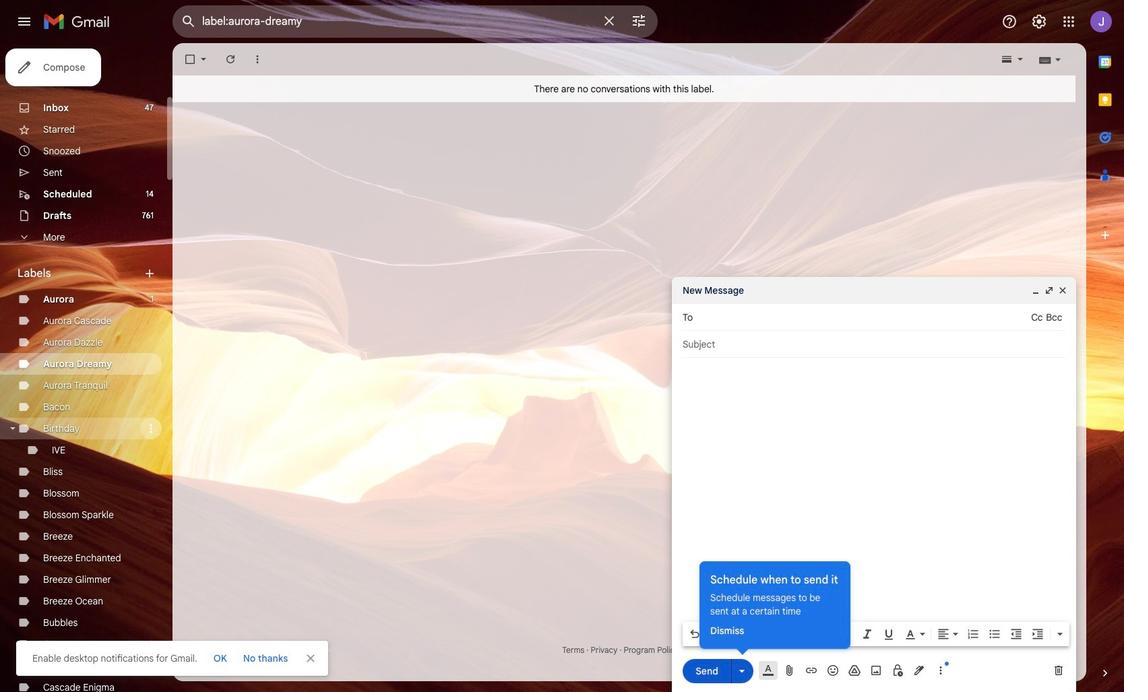 Task type: locate. For each thing, give the bounding box(es) containing it.
Subject field
[[683, 338, 1066, 351]]

alert
[[16, 31, 1103, 676]]

tab list
[[1087, 43, 1125, 644]]

more formatting options image
[[1054, 628, 1067, 641]]

bulleted list ‪(⌘⇧8)‬ image
[[989, 628, 1002, 641]]

alert dialog
[[700, 561, 851, 655]]

search mail image
[[177, 9, 201, 34]]

more send options image
[[736, 665, 749, 678]]

None search field
[[173, 5, 658, 38]]

support image
[[1002, 13, 1018, 30]]

insert files using drive image
[[848, 664, 862, 678]]

footer
[[173, 644, 1076, 671]]

underline ‪(⌘u)‬ image
[[883, 628, 896, 642]]

None checkbox
[[183, 53, 197, 66]]

attach files image
[[784, 664, 797, 678]]

insert emoji ‪(⌘⇧2)‬ image
[[827, 664, 840, 678]]

main content
[[173, 43, 1087, 682]]

heading
[[18, 267, 143, 281]]

insert link ‪(⌘k)‬ image
[[805, 664, 819, 678]]

refresh image
[[224, 53, 237, 66]]

select input tool image
[[1055, 54, 1063, 64]]

discard draft ‪(⌘⇧d)‬ image
[[1053, 664, 1066, 678]]

more options image
[[937, 664, 945, 678]]

dialog
[[672, 277, 1077, 693]]

indent less ‪(⌘[)‬ image
[[1010, 628, 1024, 641]]

pop out image
[[1045, 285, 1055, 296]]

insert photo image
[[870, 664, 883, 678]]

undo ‪(⌘z)‬ image
[[688, 628, 702, 641]]

navigation
[[0, 43, 173, 693]]

Message Body text field
[[683, 365, 1066, 618]]



Task type: describe. For each thing, give the bounding box(es) containing it.
insert signature image
[[913, 664, 926, 678]]

advanced search options image
[[626, 7, 653, 34]]

italic ‪(⌘i)‬ image
[[861, 628, 875, 641]]

numbered list ‪(⌘⇧7)‬ image
[[967, 628, 980, 641]]

toggle split pane mode image
[[1001, 53, 1014, 66]]

bold ‪(⌘b)‬ image
[[840, 628, 853, 641]]

more email options image
[[251, 53, 264, 66]]

follow link to manage storage image
[[271, 657, 284, 671]]

clear search image
[[596, 7, 623, 34]]

toggle confidential mode image
[[891, 664, 905, 678]]

main menu image
[[16, 13, 32, 30]]

settings image
[[1032, 13, 1048, 30]]

close image
[[1058, 285, 1069, 296]]

indent more ‪(⌘])‬ image
[[1032, 628, 1045, 641]]

minimize image
[[1031, 285, 1042, 296]]

To recipients text field
[[699, 305, 1032, 330]]

Search mail text field
[[202, 15, 593, 28]]

formatting options toolbar
[[683, 622, 1070, 647]]

gmail image
[[43, 8, 117, 35]]



Task type: vqa. For each thing, say whether or not it's contained in the screenshot.
"More email options" icon
yes



